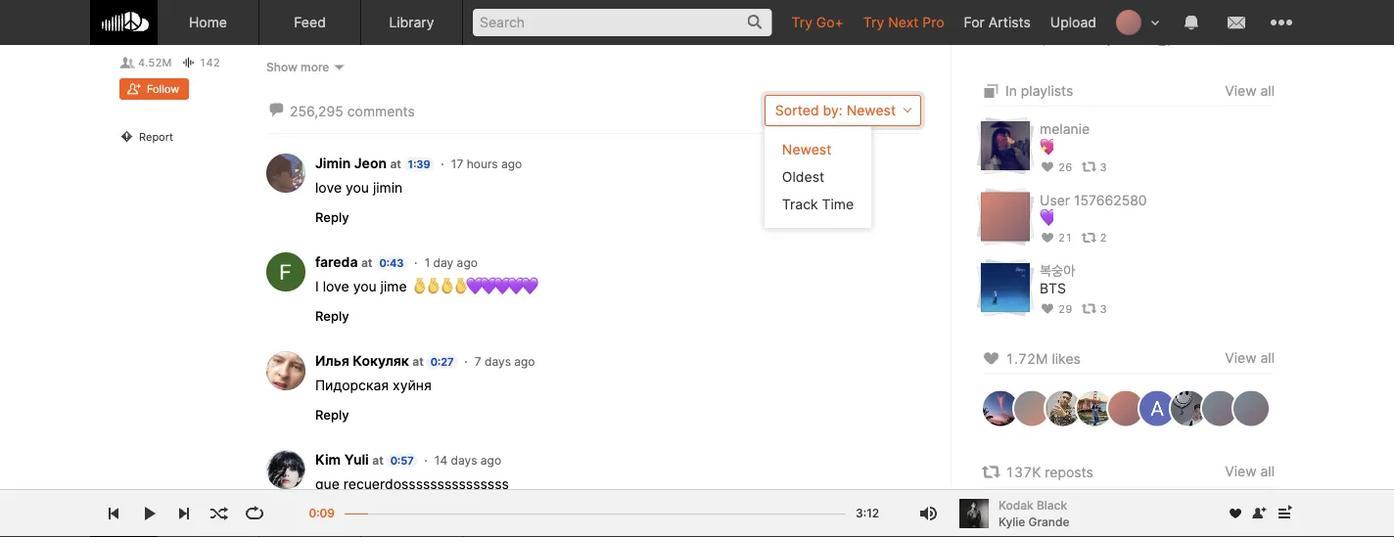 Task type: vqa. For each thing, say whether or not it's contained in the screenshot.
artist resources "link"
no



Task type: locate. For each thing, give the bounding box(es) containing it.
playlist stats element containing 21
[[1040, 227, 1275, 249]]

you down the jimin jeon link
[[346, 180, 369, 196]]

4.52m link
[[120, 57, 172, 69]]

2 vertical spatial playlist stats element
[[1040, 298, 1275, 320]]

1 reply from the top
[[315, 209, 349, 225]]

-
[[310, 32, 316, 49], [359, 51, 366, 68], [397, 71, 403, 87], [416, 109, 422, 126]]

for artists link
[[955, 0, 1041, 44]]

3 link right 26
[[1082, 161, 1107, 173]]

1 view from the top
[[1226, 83, 1257, 99]]

3 for 복숭아 bts
[[1100, 303, 1107, 315]]

ago inside kim yuli at 0:57 · 14 days ago
[[481, 454, 502, 468]]

report link
[[120, 129, 237, 151]]

by left slow
[[330, 3, 346, 20]]

kylie grande element
[[960, 500, 989, 529]]

142
[[199, 57, 220, 69]]

view
[[1226, 83, 1257, 99], [1226, 350, 1257, 367], [1226, 464, 1257, 481]]

try
[[792, 14, 813, 30], [864, 14, 885, 30]]

hours
[[467, 157, 498, 171]]

reply link for i
[[315, 308, 349, 324]]

0 vertical spatial view all
[[1226, 83, 1275, 99]]

at left 1:39
[[390, 157, 401, 171]]

user 51432162's avatar element
[[1076, 503, 1115, 538]]

sentimeter's avatar element
[[1013, 503, 1052, 538]]

2 3 link from the top
[[1082, 303, 1107, 315]]

3 view from the top
[[1226, 464, 1257, 481]]

3
[[1100, 161, 1107, 173], [1100, 303, 1107, 315]]

1 vertical spatial days
[[451, 454, 477, 468]]

0 vertical spatial love
[[315, 180, 342, 196]]

all
[[1261, 83, 1275, 99], [1261, 350, 1275, 367], [1261, 464, 1275, 481]]

user
[[1040, 192, 1071, 209]]

at inside илья кокуляк at 0:27 · 7 days ago
[[413, 355, 424, 369]]

for artists
[[964, 14, 1031, 30]]

newest right by:
[[847, 102, 896, 119]]

21 link
[[1040, 232, 1073, 244]]

rabbit
[[385, 3, 427, 20]]

0 vertical spatial playlist stats element
[[1040, 156, 1275, 178]]

playlist stats element for 복숭아 bts
[[1040, 298, 1275, 320]]

playlist stats element containing 26
[[1040, 156, 1275, 178]]

0 vertical spatial 3
[[1100, 161, 1107, 173]]

kodak black kylie grande
[[999, 499, 1070, 529]]

0 vertical spatial engineer
[[336, 71, 393, 87]]

0 vertical spatial dogg
[[432, 51, 467, 68]]

reply link down love you jimin
[[315, 209, 349, 225]]

- right comments
[[416, 109, 422, 126]]

2 vertical spatial bounce
[[527, 109, 576, 126]]

guitar
[[266, 32, 306, 49]]

bts up 4.52m 'link'
[[120, 30, 146, 47]]

· left '1'
[[414, 256, 418, 270]]

1 vertical spatial 3 link
[[1082, 303, 1107, 315]]

view up monalisablink's avatar element
[[1226, 350, 1257, 367]]

view for playlists
[[1226, 83, 1257, 99]]

2 vertical spatial view
[[1226, 464, 1257, 481]]

playlist stats element down 2
[[1040, 298, 1275, 320]]

2 vertical spatial view all
[[1226, 464, 1275, 481]]

0 horizontal spatial by
[[330, 3, 346, 20]]

monalisablink's avatar element
[[1232, 389, 1271, 428]]

jimin jeon link
[[315, 155, 387, 172]]

ago right 14
[[481, 454, 502, 468]]

ago inside fareda at 0:43 · 1 day ago
[[457, 256, 478, 270]]

илья кокуляк link
[[315, 353, 409, 370]]

1 horizontal spatial days
[[485, 355, 511, 369]]

try go+
[[792, 14, 844, 30]]

try left go+
[[792, 14, 813, 30]]

bts link down '복숭아' link
[[1040, 280, 1067, 298]]

1 vertical spatial bts link
[[1040, 280, 1067, 298]]

💖 element
[[982, 122, 1031, 171]]

0 vertical spatial 3 link
[[1082, 161, 1107, 173]]

· left '7'
[[464, 355, 468, 369]]

days right '7'
[[485, 355, 511, 369]]

ago for love you jimin
[[502, 157, 522, 171]]

kim yuli's avatar element
[[266, 450, 306, 490]]

andrea diaz's avatar element
[[1076, 389, 1115, 428]]

142 link
[[181, 57, 220, 69]]

2 all from the top
[[1261, 350, 1275, 367]]

&
[[293, 109, 302, 126]]

4 reply from the top
[[315, 506, 349, 521]]

· inside fareda at 0:43 · 1 day ago
[[414, 256, 418, 270]]

at for кокуляк
[[413, 355, 424, 369]]

☆'s avatar element
[[1107, 503, 1146, 538]]

at for jeon
[[390, 157, 401, 171]]

0 horizontal spatial newest
[[783, 141, 832, 158]]

engineer up hit
[[336, 71, 393, 87]]

kim yuli at 0:57 · 14 days ago
[[315, 452, 502, 469]]

black
[[1037, 499, 1068, 513]]

view all for 137k reposts
[[1226, 464, 1275, 481]]

3 link for melanie 💖
[[1082, 161, 1107, 173]]

2 try from the left
[[864, 14, 885, 30]]

reply link down que
[[315, 506, 349, 522]]

reply down que
[[315, 506, 349, 521]]

29 link
[[1040, 303, 1073, 315]]

1.72m
[[1006, 351, 1049, 367]]

ago right '7'
[[515, 355, 535, 369]]

1 vertical spatial phong anh's avatar element
[[982, 503, 1021, 538]]

arranged
[[266, 3, 327, 20]]

try for try go+
[[792, 14, 813, 30]]

0 horizontal spatial phong anh's avatar element
[[982, 503, 1021, 538]]

playlist stats element containing 29
[[1040, 298, 1275, 320]]

newest up "oldest"
[[783, 141, 832, 158]]

try left next
[[864, 14, 885, 30]]

137k reposts
[[1006, 464, 1094, 481]]

at inside jimin jeon at 1:39 · 17 hours ago
[[390, 157, 401, 171]]

· left 14
[[424, 454, 428, 468]]

like image
[[982, 347, 1002, 371]]

view down 154k "link"
[[1226, 83, 1257, 99]]

reply link for пидорская
[[315, 407, 349, 423]]

reply down i
[[315, 308, 349, 324]]

1 horizontal spatial phong anh's avatar element
[[1044, 389, 1083, 428]]

playlist stats element down 157662580
[[1040, 227, 1275, 249]]

days right 14
[[451, 454, 477, 468]]

bts element
[[982, 263, 1031, 312]]

None search field
[[463, 0, 782, 44]]

days for que recuerdosssssssssssssss
[[451, 454, 477, 468]]

1:39 link
[[404, 157, 435, 172]]

phong anh's avatar element
[[1044, 389, 1083, 428], [982, 503, 1021, 538]]

mix
[[266, 109, 289, 126]]

1 vertical spatial you
[[353, 278, 377, 295]]

3 link right 29
[[1082, 303, 1107, 315]]

3 link
[[1082, 161, 1107, 173], [1082, 303, 1107, 315]]

2 reply link from the top
[[315, 308, 349, 324]]

0 vertical spatial days
[[485, 355, 511, 369]]

recording
[[266, 71, 332, 87]]

track
[[783, 196, 819, 213]]

i07_ nam's avatar element
[[1170, 503, 1209, 538]]

editing
[[311, 51, 356, 68]]

you left jime
[[353, 278, 377, 295]]

jimin
[[373, 180, 403, 196]]

1 horizontal spatial bts link
[[1040, 280, 1067, 298]]

oldest
[[783, 169, 825, 185]]

1 vertical spatial love
[[323, 278, 349, 295]]

0:57 link
[[387, 454, 418, 469]]

fareda's avatar element
[[266, 253, 306, 292]]

7
[[475, 355, 482, 369]]

fareda
[[315, 254, 358, 271]]

Search search field
[[473, 9, 772, 36]]

1 all from the top
[[1261, 83, 1275, 99]]

follow
[[147, 83, 179, 96]]

· for yuli
[[424, 454, 428, 468]]

256,295
[[290, 103, 344, 120]]

reply link down i
[[315, 308, 349, 324]]

kodak black link
[[999, 498, 1218, 514]]

love down jimin
[[315, 180, 342, 196]]

engineer down the studio
[[355, 109, 412, 126]]

илья кокуляк's avatar element
[[266, 351, 306, 391]]

· inside kim yuli at 0:57 · 14 days ago
[[424, 454, 428, 468]]

3 all from the top
[[1261, 464, 1275, 481]]

1 vertical spatial 3
[[1100, 303, 1107, 315]]

of
[[1217, 13, 1230, 30]]

хуйня
[[393, 377, 432, 394]]

2 reply from the top
[[315, 308, 349, 324]]

master
[[306, 109, 351, 126]]

try for try next pro
[[864, 14, 885, 30]]

2 view from the top
[[1226, 350, 1257, 367]]

0 horizontal spatial try
[[792, 14, 813, 30]]

digital
[[266, 51, 307, 68]]

1 3 link from the top
[[1082, 161, 1107, 173]]

at left 0:27 link
[[413, 355, 424, 369]]

1 playlist stats element from the top
[[1040, 156, 1275, 178]]

bts
[[1234, 13, 1260, 30], [120, 30, 146, 47], [1040, 281, 1067, 297]]

view all down the 154k
[[1226, 83, 1275, 99]]

reply down love you jimin
[[315, 209, 349, 225]]

1 vertical spatial all
[[1261, 350, 1275, 367]]

2 vertical spatial all
[[1261, 464, 1275, 481]]

likes
[[1052, 351, 1081, 367]]

reply link
[[315, 209, 349, 225], [315, 308, 349, 324], [315, 407, 349, 423], [315, 506, 349, 522]]

susan carey's avatar element
[[1170, 389, 1209, 428]]

days inside илья кокуляк at 0:27 · 7 days ago
[[485, 355, 511, 369]]

1 horizontal spatial try
[[864, 14, 885, 30]]

ago inside jimin jeon at 1:39 · 17 hours ago
[[502, 157, 522, 171]]

1 try from the left
[[792, 14, 813, 30]]

view all for 1.72m likes
[[1226, 350, 1275, 367]]

1 horizontal spatial newest
[[847, 102, 896, 119]]

love right i
[[323, 278, 349, 295]]

0:43
[[379, 257, 404, 270]]

upload link
[[1041, 0, 1107, 44]]

by left jk
[[1177, 13, 1193, 30]]

reply down пидорская
[[315, 407, 349, 422]]

0 vertical spatial all
[[1261, 83, 1275, 99]]

1 vertical spatial playlist stats element
[[1040, 227, 1275, 249]]

show more link
[[266, 59, 922, 75]]

0 vertical spatial bts link
[[120, 29, 146, 47]]

1 vertical spatial view all
[[1226, 350, 1275, 367]]

days for пидорская хуйня
[[485, 355, 511, 369]]

all down the 154k
[[1261, 83, 1275, 99]]

buzmakova02's avatar element
[[1138, 389, 1177, 428]]

playlist stats element
[[1040, 156, 1275, 178], [1040, 227, 1275, 249], [1040, 298, 1275, 320]]

3:12
[[856, 507, 880, 521]]

복숭아 link
[[1040, 263, 1076, 280]]

bts down '복숭아' link
[[1040, 281, 1067, 297]]

· inside jimin jeon at 1:39 · 17 hours ago
[[441, 157, 444, 171]]

1 vertical spatial view
[[1226, 350, 1257, 367]]

· left 17
[[441, 157, 444, 171]]

track time link
[[765, 191, 872, 218]]

1 view all from the top
[[1226, 83, 1275, 99]]

0 vertical spatial pdogg
[[370, 51, 412, 68]]

set image
[[982, 80, 1002, 103]]

26 link
[[1040, 161, 1073, 173]]

3 up 157662580
[[1100, 161, 1107, 173]]

all for 137k reposts
[[1261, 464, 1275, 481]]

all up monalisablink's avatar element
[[1261, 350, 1275, 367]]

2 playlist stats element from the top
[[1040, 227, 1275, 249]]

day
[[434, 256, 454, 270]]

복숭아
[[1040, 263, 1076, 280]]

reply link down пидорская
[[315, 407, 349, 423]]

1 horizontal spatial by
[[1177, 13, 1193, 30]]

ago inside илья кокуляк at 0:27 · 7 days ago
[[515, 355, 535, 369]]

days inside kim yuli at 0:57 · 14 days ago
[[451, 454, 477, 468]]

next up image
[[1273, 503, 1297, 526]]

view up pilar larico's avatar element
[[1226, 464, 1257, 481]]

view for likes
[[1226, 350, 1257, 367]]

time
[[822, 196, 854, 213]]

love
[[315, 180, 342, 196], [323, 278, 349, 295]]

at inside kim yuli at 0:57 · 14 days ago
[[372, 454, 384, 468]]

reyhane yosefzadeh's avatar element
[[1201, 389, 1240, 428]]

playlist stats element for user 157662580 💜
[[1040, 227, 1275, 249]]

4 reply link from the top
[[315, 506, 349, 522]]

track stats element
[[1040, 31, 1275, 52]]

bts up the 154k
[[1234, 13, 1260, 30]]

1:39
[[408, 158, 431, 171]]

ago right hours on the left top of page
[[502, 157, 522, 171]]

2 view all from the top
[[1226, 350, 1275, 367]]

at left 0:43 link
[[361, 256, 373, 270]]

by
[[330, 3, 346, 20], [1177, 13, 1193, 30]]

comments
[[347, 103, 415, 120]]

view all up monalisablink's avatar element
[[1226, 350, 1275, 367]]

at right yuli
[[372, 454, 384, 468]]

· for jeon
[[441, 157, 444, 171]]

home
[[189, 14, 227, 30]]

3 playlist stats element from the top
[[1040, 298, 1275, 320]]

try go+ link
[[782, 0, 854, 44]]

· inside илья кокуляк at 0:27 · 7 days ago
[[464, 355, 468, 369]]

3 view all from the top
[[1226, 464, 1275, 481]]

view all up pilar larico's avatar element
[[1226, 464, 1275, 481]]

kylie grande link
[[999, 514, 1070, 531]]

ago right day
[[457, 256, 478, 270]]

3 reply from the top
[[315, 407, 349, 422]]

2 3 from the top
[[1100, 303, 1107, 315]]

1 reply link from the top
[[315, 209, 349, 225]]

all up next up icon
[[1261, 464, 1275, 481]]

1 horizontal spatial bts
[[1040, 281, 1067, 297]]

progress bar
[[345, 504, 846, 537]]

for
[[964, 14, 985, 30]]

973k link
[[1101, 35, 1148, 48]]

3 right 29
[[1100, 303, 1107, 315]]

ago
[[502, 157, 522, 171], [457, 256, 478, 270], [515, 355, 535, 369], [481, 454, 502, 468]]

73.4k link
[[1157, 35, 1206, 48]]

bts link up 4.52m 'link'
[[120, 29, 146, 47]]

playlist stats element up 157662580
[[1040, 156, 1275, 178]]

0 horizontal spatial days
[[451, 454, 477, 468]]

3 reply link from the top
[[315, 407, 349, 423]]

reply
[[315, 209, 349, 225], [315, 308, 349, 324], [315, 407, 349, 422], [315, 506, 349, 521]]

reply for пидорская
[[315, 407, 349, 422]]

pro
[[923, 14, 945, 30]]

1 3 from the top
[[1100, 161, 1107, 173]]

1 vertical spatial engineer
[[355, 109, 412, 126]]

0 vertical spatial view
[[1226, 83, 1257, 99]]

1 vertical spatial newest
[[783, 141, 832, 158]]

bts inside 복숭아 bts
[[1040, 281, 1067, 297]]



Task type: describe. For each thing, give the bounding box(es) containing it.
reply for i
[[315, 308, 349, 324]]

2 link
[[1082, 232, 1107, 244]]

reply for que
[[315, 506, 349, 521]]

feed link
[[260, 0, 361, 45]]

3 for melanie 💖
[[1100, 161, 1107, 173]]

melanie
[[1040, 121, 1090, 138]]

пидорская
[[315, 377, 389, 394]]

studio
[[369, 90, 411, 107]]

ago for пидорская хуйня
[[515, 355, 535, 369]]

- right editing
[[359, 51, 366, 68]]

1
[[425, 256, 430, 270]]

0:09
[[309, 507, 335, 521]]

💖
[[1040, 139, 1054, 156]]

0:27
[[431, 356, 454, 369]]

big
[[323, 90, 343, 107]]

at for yuli
[[372, 454, 384, 468]]

pilar larico's avatar element
[[1232, 503, 1271, 538]]

0 horizontal spatial bts
[[120, 30, 146, 47]]

cardoshi abu's avatar element
[[982, 389, 1021, 428]]

bts's avatar element
[[120, 0, 237, 24]]

yuli
[[344, 452, 369, 469]]

fareda at 0:43 · 1 day ago
[[315, 254, 478, 271]]

1 vertical spatial pdogg
[[407, 71, 449, 87]]

kylie
[[999, 515, 1026, 529]]

3 link for 복숭아 bts
[[1082, 303, 1107, 315]]

1 vertical spatial dogg
[[469, 71, 504, 87]]

guitar - 이태욱 digital editing - pdogg @ dogg bounce recording engineer - pdogg @ dogg bounce 정우영 @ big hit studio mix & master engineer - pdogg @ dogg bounce
[[266, 32, 576, 126]]

at inside fareda at 0:43 · 1 day ago
[[361, 256, 373, 270]]

- up the studio
[[397, 71, 403, 87]]

73.4k
[[1175, 35, 1206, 48]]

all for in playlists
[[1261, 83, 1275, 99]]

кокуляк
[[353, 353, 409, 370]]

hours
[[1085, 13, 1123, 30]]

try next pro
[[864, 14, 945, 30]]

💜 element
[[982, 193, 1031, 242]]

· for кокуляк
[[464, 355, 468, 369]]

library link
[[361, 0, 463, 45]]

user 157662580 💜
[[1040, 192, 1148, 227]]

(cover)
[[1127, 13, 1173, 30]]

2 horizontal spatial bts
[[1234, 13, 1260, 30]]

157662580
[[1075, 192, 1148, 209]]

пидорская хуйня
[[315, 377, 432, 394]]

kim
[[315, 452, 341, 469]]

ago for que recuerdosssssssssssssss
[[481, 454, 502, 468]]

류효원's avatar element
[[1201, 503, 1240, 538]]

newest link
[[765, 136, 872, 163]]

jk
[[1197, 13, 1213, 30]]

view for reposts
[[1226, 464, 1257, 481]]

fareda link
[[315, 254, 358, 271]]

oldest link
[[765, 163, 872, 191]]

0 vertical spatial phong anh's avatar element
[[1044, 389, 1083, 428]]

0:43 link
[[376, 256, 408, 271]]

user 157662580 link
[[1040, 192, 1148, 209]]

154k link
[[1215, 35, 1262, 48]]

show more
[[266, 60, 329, 74]]

show
[[266, 60, 298, 74]]

user 565046136's avatar element
[[1013, 389, 1052, 428]]

koungg's avatar element
[[1138, 503, 1177, 538]]

973k
[[1120, 35, 1148, 48]]

comment image
[[266, 100, 287, 121]]

track time
[[783, 196, 854, 213]]

10000 hours (cover) by jk of bts
[[1040, 13, 1260, 30]]

go+
[[817, 14, 844, 30]]

recuerdosssssssssssssss
[[344, 476, 509, 493]]

0:57
[[391, 455, 414, 468]]

10000
[[1040, 13, 1081, 30]]

home link
[[158, 0, 260, 45]]

upload
[[1051, 14, 1097, 30]]

try next pro link
[[854, 0, 955, 44]]

인영 황's avatar element
[[1107, 389, 1146, 428]]

2 vertical spatial pdogg
[[426, 109, 468, 126]]

💜 link
[[1040, 209, 1054, 227]]

- down feed
[[310, 32, 316, 49]]

илья
[[315, 353, 350, 370]]

library
[[389, 14, 435, 30]]

17
[[451, 157, 464, 171]]

10000 hours (cover) by jk of bts element
[[982, 0, 1031, 45]]

artists
[[989, 14, 1031, 30]]

arranged by slow rabbit
[[266, 3, 427, 20]]

이태욱
[[320, 32, 355, 49]]

hit
[[347, 90, 365, 107]]

feed
[[294, 14, 326, 30]]

0 horizontal spatial bts link
[[120, 29, 146, 47]]

14
[[435, 454, 448, 468]]

in playlists
[[1006, 83, 1074, 100]]

0 vertical spatial you
[[346, 180, 369, 196]]

bob builder's avatar element
[[1117, 10, 1142, 35]]

view all for in playlists
[[1226, 83, 1275, 99]]

21
[[1059, 232, 1073, 244]]

1.72m likes
[[1006, 351, 1081, 367]]

33.7m
[[1059, 35, 1092, 48]]

kim yuli link
[[315, 452, 369, 469]]

repost image
[[982, 461, 1002, 484]]

sorted
[[776, 102, 820, 119]]

more
[[301, 60, 329, 74]]

jimin jeon at 1:39 · 17 hours ago
[[315, 155, 522, 172]]

256,295 comments
[[290, 103, 415, 120]]

0:27 link
[[427, 355, 458, 370]]

2 vertical spatial dogg
[[488, 109, 523, 126]]

sorted by: newest
[[776, 102, 896, 119]]

reply for love
[[315, 209, 349, 225]]

next
[[889, 14, 919, 30]]

all for 1.72m likes
[[1261, 350, 1275, 367]]

0 vertical spatial newest
[[847, 102, 896, 119]]

jime
[[381, 278, 407, 295]]

report
[[139, 131, 173, 144]]

playlists
[[1022, 83, 1074, 100]]

jimin jeon's avatar element
[[266, 154, 306, 193]]

jeon
[[354, 155, 387, 172]]

reply link for que
[[315, 506, 349, 522]]

1 vertical spatial bounce
[[508, 71, 557, 87]]

💖 link
[[1040, 138, 1054, 156]]

0 vertical spatial bounce
[[471, 51, 520, 68]]

137k
[[1006, 464, 1042, 481]]

29
[[1059, 303, 1073, 315]]

reply link for love
[[315, 209, 349, 225]]

bts forever's avatar element
[[1044, 503, 1083, 538]]

playlist stats element for melanie 💖
[[1040, 156, 1275, 178]]

💜
[[1040, 210, 1054, 227]]

reposts
[[1045, 464, 1094, 481]]



